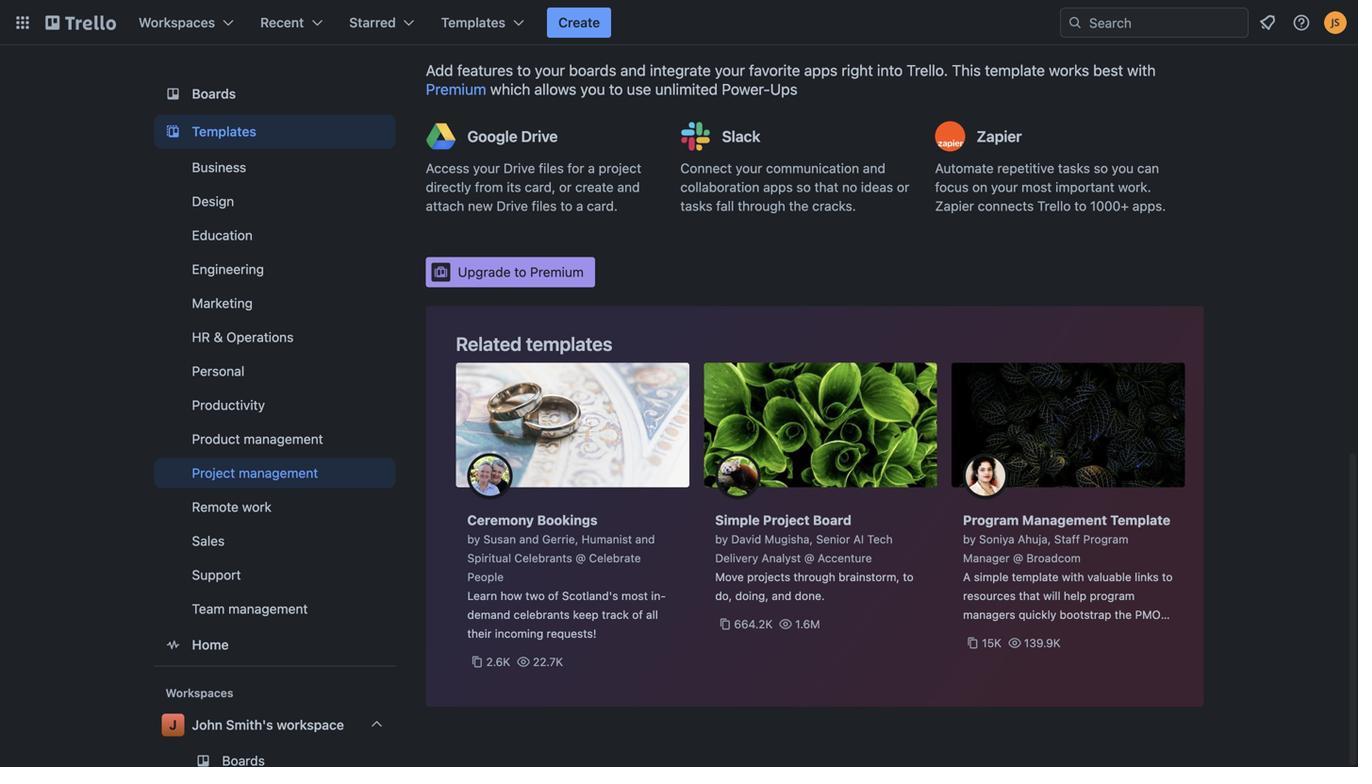 Task type: vqa. For each thing, say whether or not it's contained in the screenshot.


Task type: locate. For each thing, give the bounding box(es) containing it.
0 vertical spatial a
[[588, 160, 595, 176]]

by up delivery on the right of page
[[716, 533, 728, 546]]

design
[[192, 193, 234, 209]]

0 vertical spatial zapier
[[977, 127, 1022, 145]]

workspaces up john
[[166, 686, 234, 700]]

or right ideas on the top right
[[897, 179, 910, 195]]

project up mugisha,
[[763, 512, 810, 528]]

0 vertical spatial premium
[[426, 80, 487, 98]]

1 horizontal spatial you
[[1112, 160, 1134, 176]]

1 vertical spatial apps
[[764, 179, 793, 195]]

0 vertical spatial of
[[548, 589, 559, 603]]

their
[[468, 627, 492, 640]]

3 @ from the left
[[1013, 552, 1024, 565]]

and up ideas on the top right
[[863, 160, 886, 176]]

engineering link
[[154, 254, 396, 284]]

trello.
[[907, 61, 949, 79]]

templates up business
[[192, 123, 257, 139]]

staff
[[1055, 533, 1081, 546]]

doing,
[[736, 589, 769, 603]]

zapier down the focus
[[936, 198, 975, 214]]

of left all at left
[[632, 608, 643, 621]]

by up "spiritual"
[[468, 533, 480, 546]]

@ inside simple project board by david mugisha, senior ai tech delivery analyst @ accenture move projects through brainstorm, to do, doing, and done.
[[805, 552, 815, 565]]

through up done.
[[794, 570, 836, 584]]

tasks left fall
[[681, 198, 713, 214]]

remote work link
[[154, 492, 396, 522]]

projects
[[748, 570, 791, 584]]

sales
[[192, 533, 225, 549]]

0 vertical spatial tasks
[[1059, 160, 1091, 176]]

0 horizontal spatial program
[[964, 512, 1020, 528]]

1 vertical spatial management
[[239, 465, 318, 481]]

0 horizontal spatial that
[[815, 179, 839, 195]]

ai
[[854, 533, 864, 546]]

related templates
[[456, 333, 613, 355]]

drive up the its
[[504, 160, 535, 176]]

important
[[1056, 179, 1115, 195]]

resources
[[964, 589, 1016, 603]]

links
[[1135, 570, 1159, 584]]

search image
[[1068, 15, 1083, 30]]

and down project
[[618, 179, 640, 195]]

1 horizontal spatial with
[[1128, 61, 1156, 79]]

0 vertical spatial so
[[1094, 160, 1109, 176]]

1 vertical spatial premium
[[530, 264, 584, 280]]

to inside access your drive files for a project directly from its card, or create and attach new drive files to a card.
[[561, 198, 573, 214]]

you up work.
[[1112, 160, 1134, 176]]

a
[[964, 570, 971, 584]]

1 horizontal spatial apps
[[805, 61, 838, 79]]

zapier inside 'automate repetitive tasks so you can focus on your most important work. zapier connects trello to 1000+ apps.'
[[936, 198, 975, 214]]

0 vertical spatial program
[[964, 512, 1020, 528]]

0 vertical spatial that
[[815, 179, 839, 195]]

a left card.
[[576, 198, 584, 214]]

with inside add features to your boards and integrate your favorite apps right into trello. this template works best with premium which allows you to use unlimited power-ups
[[1128, 61, 1156, 79]]

your up power-
[[715, 61, 745, 79]]

a right for
[[588, 160, 595, 176]]

the
[[789, 198, 809, 214], [1115, 608, 1132, 621]]

2 by from the left
[[716, 533, 728, 546]]

board
[[813, 512, 852, 528]]

3 by from the left
[[964, 533, 976, 546]]

0 vertical spatial template
[[985, 61, 1046, 79]]

1 horizontal spatial a
[[588, 160, 595, 176]]

or down for
[[559, 179, 572, 195]]

1 vertical spatial project
[[763, 512, 810, 528]]

your up from
[[473, 160, 500, 176]]

templates button
[[430, 8, 536, 38]]

by up the manager
[[964, 533, 976, 546]]

1 horizontal spatial templates
[[441, 15, 506, 30]]

david mugisha, senior ai tech delivery analyst @ accenture image
[[716, 453, 761, 499]]

how
[[501, 589, 523, 603]]

0 vertical spatial you
[[581, 80, 606, 98]]

files down the card,
[[532, 198, 557, 214]]

@ inside ceremony bookings by susan and gerrie, humanist and spiritual celebrants @ celebrate people learn how two of scotland's most in- demand celebrants keep track of all their incoming requests!
[[576, 552, 586, 565]]

0 horizontal spatial premium
[[426, 80, 487, 98]]

your inside access your drive files for a project directly from its card, or create and attach new drive files to a card.
[[473, 160, 500, 176]]

your
[[535, 61, 565, 79], [715, 61, 745, 79], [473, 160, 500, 176], [736, 160, 763, 176], [992, 179, 1018, 195]]

apps down communication
[[764, 179, 793, 195]]

simple
[[716, 512, 760, 528]]

2 or from the left
[[897, 179, 910, 195]]

1 vertical spatial tasks
[[681, 198, 713, 214]]

your down "slack"
[[736, 160, 763, 176]]

@
[[576, 552, 586, 565], [805, 552, 815, 565], [1013, 552, 1024, 565]]

move
[[716, 570, 744, 584]]

0 horizontal spatial @
[[576, 552, 586, 565]]

15k
[[982, 636, 1002, 650]]

workspaces up the board image
[[139, 15, 215, 30]]

premium right upgrade
[[530, 264, 584, 280]]

0 horizontal spatial project
[[192, 465, 235, 481]]

1000+
[[1091, 198, 1129, 214]]

to inside 'automate repetitive tasks so you can focus on your most important work. zapier connects trello to 1000+ apps.'
[[1075, 198, 1087, 214]]

apps inside the connect your communication and collaboration apps so that no ideas or tasks fall through the cracks.
[[764, 179, 793, 195]]

power-
[[722, 80, 771, 98]]

to left card.
[[561, 198, 573, 214]]

1 horizontal spatial or
[[897, 179, 910, 195]]

most
[[1022, 179, 1052, 195], [622, 589, 648, 603]]

of right two
[[548, 589, 559, 603]]

0 horizontal spatial tasks
[[681, 198, 713, 214]]

1 @ from the left
[[576, 552, 586, 565]]

apps left right
[[805, 61, 838, 79]]

templates link
[[154, 114, 396, 148]]

premium inside 'link'
[[530, 264, 584, 280]]

from
[[475, 179, 503, 195]]

1 horizontal spatial most
[[1022, 179, 1052, 195]]

project up remote
[[192, 465, 235, 481]]

management for team management
[[228, 601, 308, 616]]

template board image
[[162, 120, 184, 143]]

create
[[576, 179, 614, 195]]

with up the help
[[1062, 570, 1085, 584]]

and inside access your drive files for a project directly from its card, or create and attach new drive files to a card.
[[618, 179, 640, 195]]

1 vertical spatial zapier
[[936, 198, 975, 214]]

2 horizontal spatial by
[[964, 533, 976, 546]]

team
[[192, 601, 225, 616]]

tech
[[868, 533, 893, 546]]

education link
[[154, 220, 396, 250]]

you down "boards"
[[581, 80, 606, 98]]

and inside add features to your boards and integrate your favorite apps right into trello. this template works best with premium which allows you to use unlimited power-ups
[[621, 61, 646, 79]]

board image
[[162, 82, 184, 105]]

management down productivity link
[[244, 431, 323, 447]]

so down communication
[[797, 179, 811, 195]]

the down program
[[1115, 608, 1132, 621]]

humanist
[[582, 533, 632, 546]]

most left 'in-' at the left of the page
[[622, 589, 648, 603]]

1 horizontal spatial project
[[763, 512, 810, 528]]

1 vertical spatial with
[[1062, 570, 1085, 584]]

0 vertical spatial workspaces
[[139, 15, 215, 30]]

1 vertical spatial of
[[632, 608, 643, 621]]

personal
[[192, 363, 245, 379]]

so
[[1094, 160, 1109, 176], [797, 179, 811, 195]]

directly
[[426, 179, 472, 195]]

0 horizontal spatial apps
[[764, 179, 793, 195]]

1 vertical spatial files
[[532, 198, 557, 214]]

@ down ahuja,
[[1013, 552, 1024, 565]]

bookings
[[537, 512, 598, 528]]

unlimited
[[656, 80, 718, 98]]

team management link
[[154, 594, 396, 624]]

your up allows
[[535, 61, 565, 79]]

sales link
[[154, 526, 396, 556]]

2 vertical spatial management
[[228, 601, 308, 616]]

program up soniya
[[964, 512, 1020, 528]]

to right brainstorm,
[[903, 570, 914, 584]]

1 horizontal spatial through
[[794, 570, 836, 584]]

remote
[[192, 499, 239, 515]]

of
[[548, 589, 559, 603], [632, 608, 643, 621]]

most down "repetitive"
[[1022, 179, 1052, 195]]

to right links
[[1163, 570, 1173, 584]]

all
[[646, 608, 658, 621]]

and up the use at top left
[[621, 61, 646, 79]]

right
[[842, 61, 874, 79]]

1 horizontal spatial the
[[1115, 608, 1132, 621]]

files up the card,
[[539, 160, 564, 176]]

@ down mugisha,
[[805, 552, 815, 565]]

to inside 'link'
[[515, 264, 527, 280]]

so up important
[[1094, 160, 1109, 176]]

1 or from the left
[[559, 179, 572, 195]]

open information menu image
[[1293, 13, 1312, 32]]

22.7k
[[533, 655, 564, 669]]

most inside 'automate repetitive tasks so you can focus on your most important work. zapier connects trello to 1000+ apps.'
[[1022, 179, 1052, 195]]

1 vertical spatial most
[[622, 589, 648, 603]]

by inside simple project board by david mugisha, senior ai tech delivery analyst @ accenture move projects through brainstorm, to do, doing, and done.
[[716, 533, 728, 546]]

templates up features
[[441, 15, 506, 30]]

1 vertical spatial the
[[1115, 608, 1132, 621]]

0 horizontal spatial a
[[576, 198, 584, 214]]

with right best
[[1128, 61, 1156, 79]]

0 horizontal spatial the
[[789, 198, 809, 214]]

0 vertical spatial through
[[738, 198, 786, 214]]

management down 'support' "link"
[[228, 601, 308, 616]]

0 horizontal spatial through
[[738, 198, 786, 214]]

template up will
[[1012, 570, 1059, 584]]

spiritual
[[468, 552, 511, 565]]

allows
[[535, 80, 577, 98]]

0 horizontal spatial by
[[468, 533, 480, 546]]

its
[[507, 179, 521, 195]]

0 vertical spatial most
[[1022, 179, 1052, 195]]

google
[[468, 127, 518, 145]]

0 horizontal spatial of
[[548, 589, 559, 603]]

1 vertical spatial a
[[576, 198, 584, 214]]

connect
[[681, 160, 732, 176]]

management
[[1023, 512, 1108, 528]]

0 horizontal spatial you
[[581, 80, 606, 98]]

celebrate
[[589, 552, 641, 565]]

0 vertical spatial with
[[1128, 61, 1156, 79]]

management down product management link
[[239, 465, 318, 481]]

1 vertical spatial you
[[1112, 160, 1134, 176]]

0 vertical spatial apps
[[805, 61, 838, 79]]

that
[[815, 179, 839, 195], [1019, 589, 1041, 603]]

business link
[[154, 152, 396, 182]]

connect your communication and collaboration apps so that no ideas or tasks fall through the cracks.
[[681, 160, 910, 214]]

with
[[1128, 61, 1156, 79], [1062, 570, 1085, 584]]

zapier up "repetitive"
[[977, 127, 1022, 145]]

accenture
[[818, 552, 872, 565]]

tasks up important
[[1059, 160, 1091, 176]]

1 vertical spatial so
[[797, 179, 811, 195]]

&
[[214, 329, 223, 345]]

support
[[192, 567, 241, 583]]

0 vertical spatial project
[[192, 465, 235, 481]]

marketing
[[192, 295, 253, 311]]

2 @ from the left
[[805, 552, 815, 565]]

so inside 'automate repetitive tasks so you can focus on your most important work. zapier connects trello to 1000+ apps.'
[[1094, 160, 1109, 176]]

drive down the its
[[497, 198, 528, 214]]

home
[[192, 637, 229, 652]]

1 horizontal spatial of
[[632, 608, 643, 621]]

1 horizontal spatial program
[[1084, 533, 1129, 546]]

to down important
[[1075, 198, 1087, 214]]

0 horizontal spatial with
[[1062, 570, 1085, 584]]

drive right google at the left top of page
[[521, 127, 558, 145]]

0 horizontal spatial templates
[[192, 123, 257, 139]]

you
[[581, 80, 606, 98], [1112, 160, 1134, 176]]

1 vertical spatial through
[[794, 570, 836, 584]]

0 horizontal spatial so
[[797, 179, 811, 195]]

related
[[456, 333, 522, 355]]

through right fall
[[738, 198, 786, 214]]

0 horizontal spatial zapier
[[936, 198, 975, 214]]

1 horizontal spatial @
[[805, 552, 815, 565]]

to right upgrade
[[515, 264, 527, 280]]

analyst
[[762, 552, 801, 565]]

or
[[559, 179, 572, 195], [897, 179, 910, 195]]

1 vertical spatial that
[[1019, 589, 1041, 603]]

1 horizontal spatial tasks
[[1059, 160, 1091, 176]]

to
[[517, 61, 531, 79], [609, 80, 623, 98], [561, 198, 573, 214], [1075, 198, 1087, 214], [515, 264, 527, 280], [903, 570, 914, 584], [1163, 570, 1173, 584]]

most inside ceremony bookings by susan and gerrie, humanist and spiritual celebrants @ celebrate people learn how two of scotland's most in- demand celebrants keep track of all their incoming requests!
[[622, 589, 648, 603]]

program up the valuable
[[1084, 533, 1129, 546]]

0 horizontal spatial or
[[559, 179, 572, 195]]

that inside the connect your communication and collaboration apps so that no ideas or tasks fall through the cracks.
[[815, 179, 839, 195]]

starred
[[349, 15, 396, 30]]

0 vertical spatial management
[[244, 431, 323, 447]]

your inside 'automate repetitive tasks so you can focus on your most important work. zapier connects trello to 1000+ apps.'
[[992, 179, 1018, 195]]

0 vertical spatial templates
[[441, 15, 506, 30]]

through inside the connect your communication and collaboration apps so that no ideas or tasks fall through the cracks.
[[738, 198, 786, 214]]

2 horizontal spatial @
[[1013, 552, 1024, 565]]

project
[[192, 465, 235, 481], [763, 512, 810, 528]]

1 by from the left
[[468, 533, 480, 546]]

that up the quickly
[[1019, 589, 1041, 603]]

simple project board by david mugisha, senior ai tech delivery analyst @ accenture move projects through brainstorm, to do, doing, and done.
[[716, 512, 914, 603]]

premium
[[426, 80, 487, 98], [530, 264, 584, 280]]

the left cracks.
[[789, 198, 809, 214]]

bootstrap
[[1060, 608, 1112, 621]]

and
[[621, 61, 646, 79], [863, 160, 886, 176], [618, 179, 640, 195], [519, 533, 539, 546], [636, 533, 655, 546], [772, 589, 792, 603]]

hr & operations link
[[154, 322, 396, 352]]

through inside simple project board by david mugisha, senior ai tech delivery analyst @ accenture move projects through brainstorm, to do, doing, and done.
[[794, 570, 836, 584]]

1 vertical spatial workspaces
[[166, 686, 234, 700]]

to left the use at top left
[[609, 80, 623, 98]]

to up which
[[517, 61, 531, 79]]

tasks
[[1059, 160, 1091, 176], [681, 198, 713, 214]]

and up celebrate
[[636, 533, 655, 546]]

@ down gerrie,
[[576, 552, 586, 565]]

work
[[242, 499, 272, 515]]

1 horizontal spatial so
[[1094, 160, 1109, 176]]

1 horizontal spatial premium
[[530, 264, 584, 280]]

your up connects
[[992, 179, 1018, 195]]

1 vertical spatial template
[[1012, 570, 1059, 584]]

use
[[627, 80, 652, 98]]

the inside program management template by soniya ahuja, staff program manager @ broadcom a simple template with valuable links to resources that will help program managers quickly bootstrap the pmo team.
[[1115, 608, 1132, 621]]

files
[[539, 160, 564, 176], [532, 198, 557, 214]]

1 vertical spatial templates
[[192, 123, 257, 139]]

new
[[468, 198, 493, 214]]

starred button
[[338, 8, 426, 38]]

to inside simple project board by david mugisha, senior ai tech delivery analyst @ accenture move projects through brainstorm, to do, doing, and done.
[[903, 570, 914, 584]]

1.6m
[[796, 618, 821, 631]]

delivery
[[716, 552, 759, 565]]

by inside program management template by soniya ahuja, staff program manager @ broadcom a simple template with valuable links to resources that will help program managers quickly bootstrap the pmo team.
[[964, 533, 976, 546]]

learn
[[468, 589, 497, 603]]

1 horizontal spatial by
[[716, 533, 728, 546]]

1 horizontal spatial zapier
[[977, 127, 1022, 145]]

that up cracks.
[[815, 179, 839, 195]]

home image
[[162, 633, 184, 656]]

premium down add
[[426, 80, 487, 98]]

j
[[169, 717, 177, 733]]

0 vertical spatial the
[[789, 198, 809, 214]]

and down projects
[[772, 589, 792, 603]]

0 horizontal spatial most
[[622, 589, 648, 603]]

template right this
[[985, 61, 1046, 79]]

two
[[526, 589, 545, 603]]

1 horizontal spatial that
[[1019, 589, 1041, 603]]



Task type: describe. For each thing, give the bounding box(es) containing it.
back to home image
[[45, 8, 116, 38]]

people
[[468, 570, 504, 584]]

by for simple
[[716, 533, 728, 546]]

valuable
[[1088, 570, 1132, 584]]

create
[[559, 15, 600, 30]]

smith's
[[226, 717, 273, 733]]

apps inside add features to your boards and integrate your favorite apps right into trello. this template works best with premium which allows you to use unlimited power-ups
[[805, 61, 838, 79]]

scotland's
[[562, 589, 619, 603]]

soniya ahuja, staff program manager @ broadcom image
[[964, 453, 1009, 499]]

or inside access your drive files for a project directly from its card, or create and attach new drive files to a card.
[[559, 179, 572, 195]]

2 vertical spatial drive
[[497, 198, 528, 214]]

team.
[[964, 627, 994, 640]]

and inside simple project board by david mugisha, senior ai tech delivery analyst @ accenture move projects through brainstorm, to do, doing, and done.
[[772, 589, 792, 603]]

focus
[[936, 179, 969, 195]]

you inside add features to your boards and integrate your favorite apps right into trello. this template works best with premium which allows you to use unlimited power-ups
[[581, 80, 606, 98]]

0 vertical spatial drive
[[521, 127, 558, 145]]

business
[[192, 159, 246, 175]]

management for project management
[[239, 465, 318, 481]]

demand
[[468, 608, 511, 621]]

1 vertical spatial program
[[1084, 533, 1129, 546]]

and up celebrants
[[519, 533, 539, 546]]

recent button
[[249, 8, 334, 38]]

project management
[[192, 465, 318, 481]]

product management link
[[154, 424, 396, 454]]

0 notifications image
[[1257, 11, 1280, 34]]

product management
[[192, 431, 323, 447]]

boards link
[[154, 77, 396, 111]]

so inside the connect your communication and collaboration apps so that no ideas or tasks fall through the cracks.
[[797, 179, 811, 195]]

on
[[973, 179, 988, 195]]

support link
[[154, 560, 396, 590]]

boards
[[569, 61, 617, 79]]

which
[[490, 80, 531, 98]]

work.
[[1119, 179, 1152, 195]]

project management link
[[154, 458, 396, 488]]

recent
[[260, 15, 304, 30]]

done.
[[795, 589, 825, 603]]

primary element
[[0, 0, 1359, 45]]

best
[[1094, 61, 1124, 79]]

cracks.
[[813, 198, 857, 214]]

the inside the connect your communication and collaboration apps so that no ideas or tasks fall through the cracks.
[[789, 198, 809, 214]]

workspaces inside "dropdown button"
[[139, 15, 215, 30]]

139.9k
[[1025, 636, 1061, 650]]

repetitive
[[998, 160, 1055, 176]]

tasks inside the connect your communication and collaboration apps so that no ideas or tasks fall through the cracks.
[[681, 198, 713, 214]]

personal link
[[154, 356, 396, 386]]

by inside ceremony bookings by susan and gerrie, humanist and spiritual celebrants @ celebrate people learn how two of scotland's most in- demand celebrants keep track of all their incoming requests!
[[468, 533, 480, 546]]

boards
[[192, 86, 236, 101]]

ups
[[771, 80, 798, 98]]

add features to your boards and integrate your favorite apps right into trello. this template works best with premium which allows you to use unlimited power-ups
[[426, 61, 1156, 98]]

templates inside dropdown button
[[441, 15, 506, 30]]

template inside program management template by soniya ahuja, staff program manager @ broadcom a simple template with valuable links to resources that will help program managers quickly bootstrap the pmo team.
[[1012, 570, 1059, 584]]

requests!
[[547, 627, 597, 640]]

john smith's workspace
[[192, 717, 344, 733]]

no
[[843, 179, 858, 195]]

management for product management
[[244, 431, 323, 447]]

project
[[599, 160, 642, 176]]

ceremony bookings by susan and gerrie, humanist and spiritual celebrants @ celebrate people learn how two of scotland's most in- demand celebrants keep track of all their incoming requests!
[[468, 512, 666, 640]]

manager
[[964, 552, 1010, 565]]

in-
[[651, 589, 666, 603]]

fall
[[717, 198, 735, 214]]

template inside add features to your boards and integrate your favorite apps right into trello. this template works best with premium which allows you to use unlimited power-ups
[[985, 61, 1046, 79]]

card,
[[525, 179, 556, 195]]

mugisha,
[[765, 533, 813, 546]]

pmo
[[1136, 608, 1161, 621]]

favorite
[[749, 61, 801, 79]]

trello
[[1038, 198, 1071, 214]]

to inside program management template by soniya ahuja, staff program manager @ broadcom a simple template with valuable links to resources that will help program managers quickly bootstrap the pmo team.
[[1163, 570, 1173, 584]]

soniya
[[980, 533, 1015, 546]]

templates
[[526, 333, 613, 355]]

simple
[[974, 570, 1009, 584]]

program
[[1090, 589, 1135, 603]]

john smith (johnsmith38824343) image
[[1325, 11, 1347, 34]]

engineering
[[192, 261, 264, 277]]

you inside 'automate repetitive tasks so you can focus on your most important work. zapier connects trello to 1000+ apps.'
[[1112, 160, 1134, 176]]

google drive
[[468, 127, 558, 145]]

susan and gerrie, humanist and spiritual celebrants @ celebrate people image
[[468, 453, 513, 499]]

tasks inside 'automate repetitive tasks so you can focus on your most important work. zapier connects trello to 1000+ apps.'
[[1059, 160, 1091, 176]]

that inside program management template by soniya ahuja, staff program manager @ broadcom a simple template with valuable links to resources that will help program managers quickly bootstrap the pmo team.
[[1019, 589, 1041, 603]]

into
[[878, 61, 903, 79]]

or inside the connect your communication and collaboration apps so that no ideas or tasks fall through the cracks.
[[897, 179, 910, 195]]

brainstorm,
[[839, 570, 900, 584]]

works
[[1049, 61, 1090, 79]]

and inside the connect your communication and collaboration apps so that no ideas or tasks fall through the cracks.
[[863, 160, 886, 176]]

home link
[[154, 628, 396, 662]]

celebrants
[[514, 608, 570, 621]]

john
[[192, 717, 223, 733]]

can
[[1138, 160, 1160, 176]]

by for program
[[964, 533, 976, 546]]

team management
[[192, 601, 308, 616]]

keep
[[573, 608, 599, 621]]

project inside simple project board by david mugisha, senior ai tech delivery analyst @ accenture move projects through brainstorm, to do, doing, and done.
[[763, 512, 810, 528]]

program management template by soniya ahuja, staff program manager @ broadcom a simple template with valuable links to resources that will help program managers quickly bootstrap the pmo team.
[[964, 512, 1173, 640]]

celebrants
[[515, 552, 573, 565]]

ahuja,
[[1018, 533, 1052, 546]]

premium inside add features to your boards and integrate your favorite apps right into trello. this template works best with premium which allows you to use unlimited power-ups
[[426, 80, 487, 98]]

for
[[568, 160, 585, 176]]

track
[[602, 608, 629, 621]]

Search field
[[1083, 8, 1248, 37]]

attach
[[426, 198, 465, 214]]

1 vertical spatial drive
[[504, 160, 535, 176]]

0 vertical spatial files
[[539, 160, 564, 176]]

card.
[[587, 198, 618, 214]]

quickly
[[1019, 608, 1057, 621]]

hr & operations
[[192, 329, 294, 345]]

access
[[426, 160, 470, 176]]

collaboration
[[681, 179, 760, 195]]

do,
[[716, 589, 732, 603]]

productivity
[[192, 397, 265, 413]]

with inside program management template by soniya ahuja, staff program manager @ broadcom a simple template with valuable links to resources that will help program managers quickly bootstrap the pmo team.
[[1062, 570, 1085, 584]]

your inside the connect your communication and collaboration apps so that no ideas or tasks fall through the cracks.
[[736, 160, 763, 176]]

@ inside program management template by soniya ahuja, staff program manager @ broadcom a simple template with valuable links to resources that will help program managers quickly bootstrap the pmo team.
[[1013, 552, 1024, 565]]

2.6k
[[486, 655, 511, 669]]

integrate
[[650, 61, 711, 79]]



